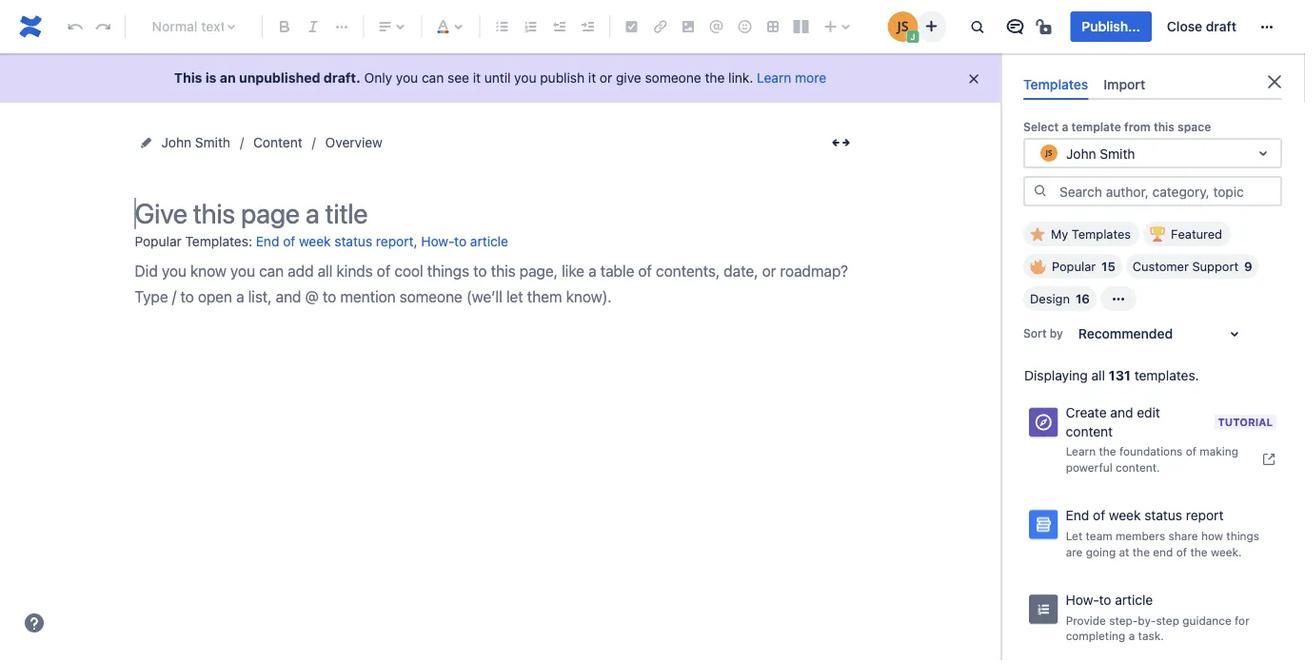 Task type: describe. For each thing, give the bounding box(es) containing it.
things
[[1227, 530, 1260, 543]]

0 horizontal spatial smith
[[195, 135, 230, 150]]

of down share
[[1177, 545, 1188, 559]]

my
[[1051, 227, 1069, 242]]

the left 'link.'
[[705, 70, 725, 86]]

at
[[1119, 545, 1130, 559]]

more categories image
[[1107, 288, 1130, 311]]

this
[[174, 70, 202, 86]]

popular for popular
[[1052, 260, 1096, 274]]

of up team
[[1093, 508, 1106, 523]]

templates inside button
[[1072, 227, 1131, 242]]

only
[[364, 70, 392, 86]]

space
[[1178, 120, 1211, 133]]

link image
[[649, 15, 672, 38]]

content.
[[1116, 461, 1160, 474]]

more image
[[1256, 15, 1279, 38]]

publish
[[540, 70, 585, 86]]

this
[[1154, 120, 1175, 133]]

0 horizontal spatial a
[[1062, 120, 1069, 133]]

table image
[[762, 15, 785, 38]]

going
[[1086, 545, 1116, 559]]

status inside end of week status report let team members share how things are going at the end of the week.
[[1145, 508, 1183, 523]]

someone
[[645, 70, 702, 86]]

add image, video, or file image
[[677, 15, 700, 38]]

help image
[[23, 612, 46, 635]]

1 it from the left
[[473, 70, 481, 86]]

task.
[[1138, 630, 1164, 643]]

unpublished
[[239, 70, 320, 86]]

2 it from the left
[[588, 70, 596, 86]]

more
[[795, 70, 827, 86]]

an
[[220, 70, 236, 86]]

comment icon image
[[1004, 15, 1027, 38]]

Main content area, start typing to enter text. text field
[[135, 258, 858, 310]]

let
[[1066, 530, 1083, 543]]

support
[[1193, 260, 1239, 274]]

publish... button
[[1071, 11, 1152, 42]]

template
[[1072, 120, 1122, 133]]

sort
[[1024, 327, 1047, 340]]

to inside "popular templates: end of week status report , how-to article"
[[454, 234, 467, 249]]

undo ⌘z image
[[64, 15, 86, 38]]

0 horizontal spatial john smith
[[161, 135, 230, 150]]

layouts image
[[790, 15, 813, 38]]

find and replace image
[[966, 15, 989, 38]]

and
[[1111, 405, 1134, 421]]

is
[[206, 70, 217, 86]]

16
[[1076, 292, 1090, 306]]

make page full-width image
[[830, 131, 853, 154]]

provide
[[1066, 614, 1106, 628]]

until
[[484, 70, 511, 86]]

content
[[1066, 424, 1113, 440]]

publish...
[[1082, 19, 1141, 34]]

customer support 9
[[1133, 260, 1253, 274]]

overview link
[[325, 131, 383, 154]]

select
[[1024, 120, 1059, 133]]

templates inside tab list
[[1024, 76, 1089, 92]]

tab list containing templates
[[1016, 69, 1290, 100]]

design 16
[[1030, 292, 1090, 306]]

2 you from the left
[[514, 70, 537, 86]]

team
[[1086, 530, 1113, 543]]

bullet list ⌘⇧8 image
[[491, 15, 514, 38]]

close draft
[[1167, 19, 1237, 34]]

popular templates: end of week status report , how-to article
[[135, 233, 508, 249]]

all
[[1092, 368, 1105, 384]]

members
[[1116, 530, 1166, 543]]

article inside how-to article provide step-by-step guidance for completing a task.
[[1115, 592, 1153, 608]]

redo ⌘⇧z image
[[92, 15, 115, 38]]

by-
[[1138, 614, 1156, 628]]

,
[[414, 233, 418, 249]]

import
[[1104, 76, 1146, 92]]

recommended
[[1079, 326, 1173, 342]]

displaying all 131 templates.
[[1025, 368, 1199, 384]]

customer
[[1133, 260, 1189, 274]]

templates:
[[185, 233, 252, 249]]

powerful
[[1066, 461, 1113, 474]]

content
[[253, 135, 303, 150]]

featured
[[1171, 227, 1223, 242]]

italic ⌘i image
[[302, 15, 325, 38]]

draft
[[1206, 19, 1237, 34]]

for
[[1235, 614, 1250, 628]]

how-to article button
[[421, 227, 508, 258]]

bold ⌘b image
[[273, 15, 296, 38]]

are
[[1066, 545, 1083, 559]]

invite to edit image
[[920, 15, 943, 38]]

end
[[1153, 545, 1173, 559]]

how
[[1202, 530, 1224, 543]]

can
[[422, 70, 444, 86]]

1 you from the left
[[396, 70, 418, 86]]

create
[[1066, 405, 1107, 421]]



Task type: locate. For each thing, give the bounding box(es) containing it.
john down template
[[1067, 145, 1097, 161]]

1 vertical spatial status
[[1145, 508, 1183, 523]]

1 vertical spatial learn
[[1066, 445, 1096, 458]]

the down members
[[1133, 545, 1150, 559]]

mention image
[[705, 15, 728, 38]]

tab list
[[1016, 69, 1290, 100]]

1 vertical spatial week
[[1109, 508, 1141, 523]]

design
[[1030, 292, 1070, 306]]

0 vertical spatial to
[[454, 234, 467, 249]]

1 horizontal spatial how-
[[1066, 592, 1099, 608]]

1 horizontal spatial john
[[1067, 145, 1097, 161]]

more formatting image
[[330, 15, 353, 38]]

1 vertical spatial a
[[1129, 630, 1135, 643]]

1 horizontal spatial week
[[1109, 508, 1141, 523]]

report
[[376, 234, 414, 249], [1186, 508, 1224, 523]]

popular for popular templates: end of week status report , how-to article
[[135, 233, 182, 249]]

learn
[[757, 70, 792, 86], [1066, 445, 1096, 458]]

action item image
[[621, 15, 643, 38]]

0 horizontal spatial it
[[473, 70, 481, 86]]

john smith right move this page icon
[[161, 135, 230, 150]]

link.
[[729, 70, 754, 86]]

0 horizontal spatial you
[[396, 70, 418, 86]]

a
[[1062, 120, 1069, 133], [1129, 630, 1135, 643]]

making
[[1200, 445, 1239, 458]]

status inside "popular templates: end of week status report , how-to article"
[[335, 234, 372, 249]]

status up share
[[1145, 508, 1183, 523]]

you right 'until'
[[514, 70, 537, 86]]

1 horizontal spatial report
[[1186, 508, 1224, 523]]

end
[[256, 234, 279, 249], [1066, 508, 1090, 523]]

the inside the learn the foundations of making powerful content.
[[1099, 445, 1117, 458]]

recommended button
[[1067, 319, 1258, 350]]

1 horizontal spatial status
[[1145, 508, 1183, 523]]

of left the making
[[1186, 445, 1197, 458]]

by
[[1050, 327, 1064, 340]]

1 vertical spatial report
[[1186, 508, 1224, 523]]

popular inside "popular templates: end of week status report , how-to article"
[[135, 233, 182, 249]]

see
[[448, 70, 469, 86]]

article up step-
[[1115, 592, 1153, 608]]

None text field
[[1038, 144, 1042, 163]]

9
[[1245, 260, 1253, 274]]

end right templates:
[[256, 234, 279, 249]]

tutorial
[[1218, 416, 1273, 428]]

outdent ⇧tab image
[[548, 15, 570, 38]]

smith
[[195, 135, 230, 150], [1100, 145, 1136, 161]]

it right see
[[473, 70, 481, 86]]

john smith down template
[[1067, 145, 1136, 161]]

you left can at the left
[[396, 70, 418, 86]]

move this page image
[[139, 135, 154, 150]]

week inside "popular templates: end of week status report , how-to article"
[[299, 234, 331, 249]]

featured button
[[1144, 222, 1231, 247]]

0 vertical spatial end
[[256, 234, 279, 249]]

overview
[[325, 135, 383, 150]]

smith down select a template from this space
[[1100, 145, 1136, 161]]

edit
[[1137, 405, 1161, 421]]

end inside end of week status report let team members share how things are going at the end of the week.
[[1066, 508, 1090, 523]]

create and edit content
[[1066, 405, 1161, 440]]

my templates button
[[1024, 222, 1140, 247]]

1 vertical spatial how-
[[1066, 592, 1099, 608]]

templates.
[[1135, 368, 1199, 384]]

report left how-to article button on the left top of page
[[376, 234, 414, 249]]

how-to article provide step-by-step guidance for completing a task.
[[1066, 592, 1250, 643]]

john
[[161, 135, 192, 150], [1067, 145, 1097, 161]]

0 vertical spatial popular
[[135, 233, 182, 249]]

give
[[616, 70, 642, 86]]

1 vertical spatial article
[[1115, 592, 1153, 608]]

0 horizontal spatial learn
[[757, 70, 792, 86]]

end of week status report button
[[256, 227, 414, 258]]

popular left templates:
[[135, 233, 182, 249]]

report up how
[[1186, 508, 1224, 523]]

dismiss image
[[967, 71, 982, 87]]

completing
[[1066, 630, 1126, 643]]

1 vertical spatial templates
[[1072, 227, 1131, 242]]

1 horizontal spatial it
[[588, 70, 596, 86]]

1 horizontal spatial popular
[[1052, 260, 1096, 274]]

end up let
[[1066, 508, 1090, 523]]

131
[[1109, 368, 1131, 384]]

0 horizontal spatial popular
[[135, 233, 182, 249]]

it left or
[[588, 70, 596, 86]]

draft.
[[324, 70, 361, 86]]

smith down is
[[195, 135, 230, 150]]

how- inside how-to article provide step-by-step guidance for completing a task.
[[1066, 592, 1099, 608]]

0 horizontal spatial report
[[376, 234, 414, 249]]

displaying
[[1025, 368, 1088, 384]]

a inside how-to article provide step-by-step guidance for completing a task.
[[1129, 630, 1135, 643]]

status left ,
[[335, 234, 372, 249]]

learn more link
[[757, 70, 827, 86]]

1 horizontal spatial to
[[1099, 592, 1112, 608]]

0 horizontal spatial john
[[161, 135, 192, 150]]

1 horizontal spatial john smith
[[1067, 145, 1136, 161]]

article inside "popular templates: end of week status report , how-to article"
[[470, 234, 508, 249]]

0 horizontal spatial end
[[256, 234, 279, 249]]

0 horizontal spatial status
[[335, 234, 372, 249]]

how-
[[421, 234, 454, 249], [1066, 592, 1099, 608]]

week.
[[1211, 545, 1242, 559]]

learn up 'powerful'
[[1066, 445, 1096, 458]]

learn inside the learn the foundations of making powerful content.
[[1066, 445, 1096, 458]]

to up step-
[[1099, 592, 1112, 608]]

from
[[1125, 120, 1151, 133]]

confluence image
[[15, 11, 46, 42], [15, 11, 46, 42]]

1 horizontal spatial end
[[1066, 508, 1090, 523]]

report inside "popular templates: end of week status report , how-to article"
[[376, 234, 414, 249]]

1 horizontal spatial smith
[[1100, 145, 1136, 161]]

or
[[600, 70, 613, 86]]

sort by
[[1024, 327, 1064, 340]]

of inside the learn the foundations of making powerful content.
[[1186, 445, 1197, 458]]

to inside how-to article provide step-by-step guidance for completing a task.
[[1099, 592, 1112, 608]]

the down how
[[1191, 545, 1208, 559]]

how- up provide
[[1066, 592, 1099, 608]]

it
[[473, 70, 481, 86], [588, 70, 596, 86]]

0 vertical spatial a
[[1062, 120, 1069, 133]]

to right ,
[[454, 234, 467, 249]]

step
[[1156, 614, 1180, 628]]

1 vertical spatial popular
[[1052, 260, 1096, 274]]

templates up 15
[[1072, 227, 1131, 242]]

of inside "popular templates: end of week status report , how-to article"
[[283, 234, 295, 249]]

1 vertical spatial to
[[1099, 592, 1112, 608]]

john smith link
[[161, 131, 230, 154]]

content link
[[253, 131, 303, 154]]

no restrictions image
[[1035, 15, 1057, 38]]

of
[[283, 234, 295, 249], [1186, 445, 1197, 458], [1093, 508, 1106, 523], [1177, 545, 1188, 559]]

close
[[1167, 19, 1203, 34]]

week inside end of week status report let team members share how things are going at the end of the week.
[[1109, 508, 1141, 523]]

a right 'select'
[[1062, 120, 1069, 133]]

share
[[1169, 530, 1198, 543]]

article down give this page a title text field
[[470, 234, 508, 249]]

0 horizontal spatial week
[[299, 234, 331, 249]]

0 vertical spatial report
[[376, 234, 414, 249]]

emoji image
[[733, 15, 756, 38]]

article
[[470, 234, 508, 249], [1115, 592, 1153, 608]]

end inside "popular templates: end of week status report , how-to article"
[[256, 234, 279, 249]]

0 horizontal spatial to
[[454, 234, 467, 249]]

1 vertical spatial end
[[1066, 508, 1090, 523]]

indent tab image
[[576, 15, 599, 38]]

john smith image
[[888, 11, 918, 42]]

the up 'powerful'
[[1099, 445, 1117, 458]]

status
[[335, 234, 372, 249], [1145, 508, 1183, 523]]

0 vertical spatial learn
[[757, 70, 792, 86]]

you
[[396, 70, 418, 86], [514, 70, 537, 86]]

this is an unpublished draft. only you can see it until you publish it or give someone the link. learn more
[[174, 70, 827, 86]]

1 horizontal spatial learn
[[1066, 445, 1096, 458]]

0 vertical spatial article
[[470, 234, 508, 249]]

guidance
[[1183, 614, 1232, 628]]

search icon image
[[1033, 183, 1048, 199]]

week
[[299, 234, 331, 249], [1109, 508, 1141, 523]]

close draft button
[[1156, 11, 1248, 42]]

of right templates:
[[283, 234, 295, 249]]

0 vertical spatial week
[[299, 234, 331, 249]]

0 horizontal spatial article
[[470, 234, 508, 249]]

select a template from this space
[[1024, 120, 1211, 133]]

0 horizontal spatial how-
[[421, 234, 454, 249]]

to
[[454, 234, 467, 249], [1099, 592, 1112, 608]]

1 horizontal spatial you
[[514, 70, 537, 86]]

0 vertical spatial status
[[335, 234, 372, 249]]

1 horizontal spatial a
[[1129, 630, 1135, 643]]

Search author, category, topic field
[[1054, 178, 1281, 205]]

how- right ,
[[421, 234, 454, 249]]

1 horizontal spatial article
[[1115, 592, 1153, 608]]

step-
[[1110, 614, 1138, 628]]

close templates and import image
[[1264, 70, 1286, 93]]

end of week status report let team members share how things are going at the end of the week.
[[1066, 508, 1260, 559]]

15
[[1102, 260, 1116, 274]]

templates up 'select'
[[1024, 76, 1089, 92]]

popular down my templates button
[[1052, 260, 1096, 274]]

a down step-
[[1129, 630, 1135, 643]]

Give this page a title text field
[[135, 198, 858, 229]]

0 vertical spatial how-
[[421, 234, 454, 249]]

open image
[[1252, 142, 1275, 165]]

learn right 'link.'
[[757, 70, 792, 86]]

foundations
[[1120, 445, 1183, 458]]

numbered list ⌘⇧7 image
[[519, 15, 542, 38]]

0 vertical spatial templates
[[1024, 76, 1089, 92]]

report inside end of week status report let team members share how things are going at the end of the week.
[[1186, 508, 1224, 523]]

how- inside "popular templates: end of week status report , how-to article"
[[421, 234, 454, 249]]

learn the foundations of making powerful content.
[[1066, 445, 1239, 474]]

my templates
[[1051, 227, 1131, 242]]

john right move this page icon
[[161, 135, 192, 150]]



Task type: vqa. For each thing, say whether or not it's contained in the screenshot.
the bottom Popular
yes



